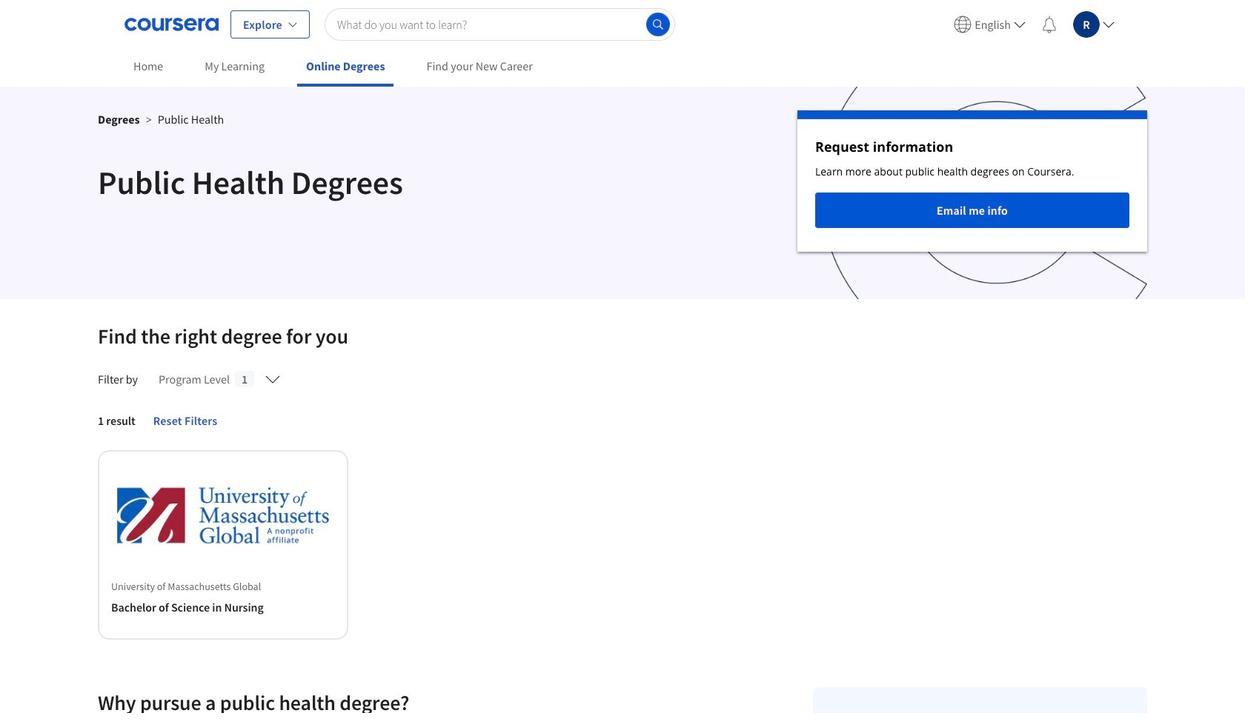 Task type: describe. For each thing, give the bounding box(es) containing it.
coursera image
[[125, 12, 219, 36]]



Task type: locate. For each thing, give the bounding box(es) containing it.
status
[[798, 110, 1147, 252]]

What do you want to learn? text field
[[325, 8, 675, 40]]

None search field
[[325, 8, 675, 40]]

university of massachusetts global logo image
[[117, 470, 329, 562]]

menu
[[948, 0, 1121, 48]]



Task type: vqa. For each thing, say whether or not it's contained in the screenshot.
ONLINE DEGREES "dropdown button"
no



